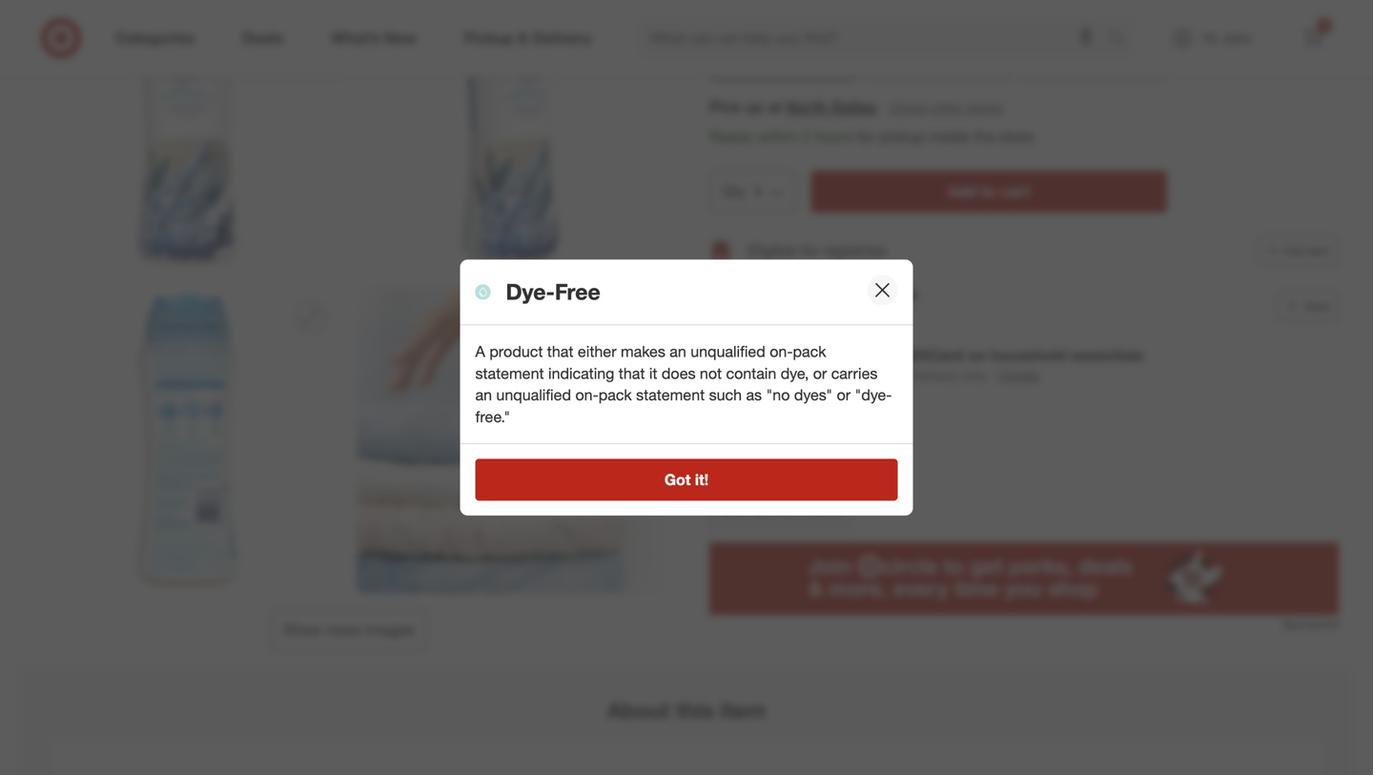 Task type: locate. For each thing, give the bounding box(es) containing it.
it left by
[[1054, 54, 1061, 68]]

add up save button
[[1285, 244, 1306, 258]]

target right 'with'
[[827, 285, 872, 304]]

0 vertical spatial pack
[[793, 342, 827, 361]]

on-
[[770, 342, 793, 361], [576, 386, 599, 405]]

0 vertical spatial as
[[922, 54, 934, 68]]

buy 2 get a $5 target giftcard on household essentials order pickup or same day delivery only ∙ details
[[748, 346, 1144, 384]]

this
[[676, 698, 715, 724]]

0 horizontal spatial pickup
[[722, 32, 772, 50]]

as inside a product that either makes an unqualified on-pack statement indicating that it does not contain dye, or carries an unqualified on-pack statement such as "no dyes" or "dye- free."
[[747, 386, 762, 405]]

0 vertical spatial an
[[670, 342, 687, 361]]

2
[[791, 54, 798, 68], [802, 128, 810, 146], [780, 346, 789, 365]]

1 vertical spatial ready
[[710, 128, 753, 146]]

1 vertical spatial item
[[721, 698, 766, 724]]

0 vertical spatial it
[[1054, 54, 1061, 68]]

0 vertical spatial ready
[[722, 54, 755, 68]]

0 horizontal spatial item
[[721, 698, 766, 724]]

within
[[758, 54, 788, 68], [758, 128, 798, 146]]

show
[[284, 621, 322, 640]]

or down $5
[[830, 367, 842, 384]]

pick up at north dallas
[[710, 98, 877, 117]]

item right this
[[721, 698, 766, 724]]

1 vertical spatial within
[[758, 128, 798, 146]]

1 vertical spatial dye-free
[[748, 452, 803, 469]]

add for add item
[[1285, 244, 1306, 258]]

1 vertical spatial pickup
[[786, 367, 827, 384]]

north
[[787, 98, 828, 117]]

1 horizontal spatial that
[[619, 364, 645, 383]]

such
[[710, 386, 742, 405]]

it down makes
[[650, 364, 658, 383]]

2 left 'get'
[[780, 346, 789, 365]]

0 vertical spatial that
[[547, 342, 574, 361]]

check
[[890, 99, 928, 116]]

indicating
[[549, 364, 615, 383]]

an up does
[[670, 342, 687, 361]]

1 horizontal spatial pack
[[793, 342, 827, 361]]

0 vertical spatial dye-free
[[506, 279, 601, 305]]

1 vertical spatial it
[[650, 364, 658, 383]]

pick
[[710, 98, 741, 117]]

0 vertical spatial 2
[[791, 54, 798, 68]]

item
[[1309, 244, 1331, 258], [721, 698, 766, 724]]

0 vertical spatial within
[[758, 54, 788, 68]]

target up same
[[854, 346, 899, 365]]

at
[[768, 98, 782, 117]]

2 within from the top
[[758, 128, 798, 146]]

that up indicating
[[547, 342, 574, 361]]

or inside buy 2 get a $5 target giftcard on household essentials order pickup or same day delivery only ∙ details
[[830, 367, 842, 384]]

to
[[982, 182, 996, 201]]

dye- inside dialog
[[506, 279, 555, 305]]

pickup down 'get'
[[786, 367, 827, 384]]

2 up pick up at north dallas
[[791, 54, 798, 68]]

that down makes
[[619, 364, 645, 383]]

0 vertical spatial item
[[1309, 244, 1331, 258]]

0 vertical spatial more
[[751, 505, 777, 520]]

23
[[1126, 54, 1139, 68]]

1 within from the top
[[758, 54, 788, 68]]

0 vertical spatial dye-
[[506, 279, 555, 305]]

off
[[768, 285, 787, 304]]

pickup
[[722, 32, 772, 50], [786, 367, 827, 384]]

with
[[792, 285, 822, 304]]

1 vertical spatial target
[[854, 346, 899, 365]]

dye-free up product
[[506, 279, 601, 305]]

ready within 2 hours for pickup inside the store
[[710, 128, 1035, 146]]

statement down does
[[637, 386, 705, 405]]

0 vertical spatial free
[[555, 279, 601, 305]]

statement
[[476, 364, 544, 383], [637, 386, 705, 405]]

1 vertical spatial add
[[1285, 244, 1306, 258]]

2 horizontal spatial 2
[[802, 128, 810, 146]]

as inside button
[[922, 54, 934, 68]]

0 horizontal spatial 2
[[780, 346, 789, 365]]

1 vertical spatial dye-
[[748, 452, 776, 469]]

dye-free up "learn more from downy" button
[[748, 452, 803, 469]]

or up dyes"
[[814, 364, 827, 383]]

hours down north dallas button
[[815, 128, 853, 146]]

1 vertical spatial statement
[[637, 386, 705, 405]]

a product that either makes an unqualified on-pack statement indicating that it does not contain dye, or carries an unqualified on-pack statement such as "no dyes" or "dye- free."
[[476, 342, 893, 426]]

an up free."
[[476, 386, 492, 405]]

$2
[[748, 285, 764, 304]]

2 inside pickup ready within 2 hours
[[791, 54, 798, 68]]

1 horizontal spatial on-
[[770, 342, 793, 361]]

on- up dye,
[[770, 342, 793, 361]]

the
[[974, 128, 996, 146]]

0 vertical spatial add
[[949, 182, 978, 201]]

more left from
[[751, 505, 777, 520]]

dye-free dialog
[[460, 260, 914, 516]]

0 horizontal spatial dye-
[[506, 279, 555, 305]]

item inside button
[[1309, 244, 1331, 258]]

as
[[922, 54, 934, 68], [747, 386, 762, 405]]

search button
[[1100, 17, 1146, 63]]

for
[[857, 128, 876, 146], [801, 242, 820, 260]]

add left to
[[949, 182, 978, 201]]

dye- inside "button"
[[748, 452, 776, 469]]

0 vertical spatial pickup
[[722, 32, 772, 50]]

day
[[884, 367, 907, 384]]

for right eligible
[[801, 242, 820, 260]]

0 vertical spatial unqualified
[[691, 342, 766, 361]]

1 horizontal spatial more
[[751, 505, 777, 520]]

more inside image gallery element
[[326, 621, 361, 640]]

dye-free inside dye-free "button"
[[748, 452, 803, 469]]

2 down 'north'
[[802, 128, 810, 146]]

1 horizontal spatial item
[[1309, 244, 1331, 258]]

2 vertical spatial 2
[[780, 346, 789, 365]]

0 vertical spatial hours
[[801, 54, 830, 68]]

hours inside pickup ready within 2 hours
[[801, 54, 830, 68]]

1 vertical spatial as
[[747, 386, 762, 405]]

1 vertical spatial pack
[[599, 386, 632, 405]]

dye-free inside dye-free dialog
[[506, 279, 601, 305]]

1 vertical spatial unqualified
[[497, 386, 572, 405]]

1 horizontal spatial for
[[857, 128, 876, 146]]

as soon as 11am today button
[[865, 0, 1013, 81]]

shipping get it by sat, dec 23
[[1033, 32, 1139, 68]]

on- down indicating
[[576, 386, 599, 405]]

unqualified up not
[[691, 342, 766, 361]]

0 horizontal spatial free
[[555, 279, 601, 305]]

within up at
[[758, 54, 788, 68]]

pickup inside buy 2 get a $5 target giftcard on household essentials order pickup or same day delivery only ∙ details
[[786, 367, 827, 384]]

ready down pick
[[710, 128, 753, 146]]

1 horizontal spatial it
[[1054, 54, 1061, 68]]

within inside pickup ready within 2 hours
[[758, 54, 788, 68]]

eligible for registries
[[748, 242, 887, 260]]

free inside dialog
[[555, 279, 601, 305]]

dye- up product
[[506, 279, 555, 305]]

pickup up up
[[722, 32, 772, 50]]

1 vertical spatial free
[[776, 452, 803, 469]]

search
[[1100, 31, 1146, 49]]

0 horizontal spatial as
[[747, 386, 762, 405]]

"no
[[767, 386, 790, 405]]

dye,
[[781, 364, 809, 383]]

downy light ocean mist laundry scent booster beads for washer with no heavy perfumes, 3 of 13 image
[[34, 0, 342, 272]]

pickup inside pickup ready within 2 hours
[[722, 32, 772, 50]]

item up save
[[1309, 244, 1331, 258]]

ready up pick
[[722, 54, 755, 68]]

0 horizontal spatial dye-free
[[506, 279, 601, 305]]

0 horizontal spatial add
[[949, 182, 978, 201]]

0 horizontal spatial statement
[[476, 364, 544, 383]]

got
[[665, 471, 691, 489]]

by
[[1064, 54, 1076, 68]]

carries
[[832, 364, 878, 383]]

dye-free button
[[710, 440, 803, 482]]

pickup
[[880, 128, 926, 146]]

1 horizontal spatial dye-free
[[748, 452, 803, 469]]

within down at
[[758, 128, 798, 146]]

1 horizontal spatial free
[[776, 452, 803, 469]]

0 horizontal spatial an
[[476, 386, 492, 405]]

as right soon
[[922, 54, 934, 68]]

more right show
[[326, 621, 361, 640]]

0 horizontal spatial for
[[801, 242, 820, 260]]

as down contain
[[747, 386, 762, 405]]

dye-free
[[506, 279, 601, 305], [748, 452, 803, 469]]

or down carries
[[837, 386, 851, 405]]

more
[[751, 505, 777, 520], [326, 621, 361, 640]]

1 horizontal spatial as
[[922, 54, 934, 68]]

pack up dye,
[[793, 342, 827, 361]]

save
[[1306, 299, 1331, 314]]

1 horizontal spatial add
[[1285, 244, 1306, 258]]

1 horizontal spatial dye-
[[748, 452, 776, 469]]

free up from
[[776, 452, 803, 469]]

0 horizontal spatial more
[[326, 621, 361, 640]]

it inside a product that either makes an unqualified on-pack statement indicating that it does not contain dye, or carries an unqualified on-pack statement such as "no dyes" or "dye- free."
[[650, 364, 658, 383]]

got it!
[[665, 471, 709, 489]]

0 vertical spatial for
[[857, 128, 876, 146]]

unqualified up free."
[[497, 386, 572, 405]]

1 vertical spatial 2
[[802, 128, 810, 146]]

pack down indicating
[[599, 386, 632, 405]]

1 vertical spatial more
[[326, 621, 361, 640]]

statement down product
[[476, 364, 544, 383]]

dye- up "learn more from downy" button
[[748, 452, 776, 469]]

hours up 'north'
[[801, 54, 830, 68]]

0 vertical spatial on-
[[770, 342, 793, 361]]

1 vertical spatial on-
[[576, 386, 599, 405]]

learn
[[718, 505, 747, 520]]

1 horizontal spatial pickup
[[786, 367, 827, 384]]

target inside buy 2 get a $5 target giftcard on household essentials order pickup or same day delivery only ∙ details
[[854, 346, 899, 365]]

free
[[555, 279, 601, 305], [776, 452, 803, 469]]

pack
[[793, 342, 827, 361], [599, 386, 632, 405]]

for down dallas
[[857, 128, 876, 146]]

1 horizontal spatial an
[[670, 342, 687, 361]]

ready
[[722, 54, 755, 68], [710, 128, 753, 146]]

1 horizontal spatial 2
[[791, 54, 798, 68]]

0 horizontal spatial it
[[650, 364, 658, 383]]

add item
[[1285, 244, 1331, 258]]

that
[[547, 342, 574, 361], [619, 364, 645, 383]]

hours
[[801, 54, 830, 68], [815, 128, 853, 146]]

1 horizontal spatial statement
[[637, 386, 705, 405]]

deals element
[[710, 274, 1340, 398]]

or
[[814, 364, 827, 383], [830, 367, 842, 384], [837, 386, 851, 405]]

free up either
[[555, 279, 601, 305]]

get
[[793, 346, 816, 365]]



Task type: vqa. For each thing, say whether or not it's contained in the screenshot.
3rd tupperware
no



Task type: describe. For each thing, give the bounding box(es) containing it.
add to cart
[[949, 182, 1031, 201]]

either
[[578, 342, 617, 361]]

as soon as 11am today
[[877, 54, 998, 68]]

registries
[[824, 242, 887, 260]]

soon
[[894, 54, 919, 68]]

1 vertical spatial an
[[476, 386, 492, 405]]

eligible
[[748, 242, 797, 260]]

0 horizontal spatial that
[[547, 342, 574, 361]]

does
[[662, 364, 696, 383]]

details
[[1000, 367, 1040, 384]]

0 vertical spatial target
[[827, 285, 872, 304]]

up
[[746, 98, 764, 117]]

a
[[820, 346, 829, 365]]

2 inside buy 2 get a $5 target giftcard on household essentials order pickup or same day delivery only ∙ details
[[780, 346, 789, 365]]

about
[[608, 698, 670, 724]]

ready inside pickup ready within 2 hours
[[722, 54, 755, 68]]

"dye-
[[855, 386, 893, 405]]

show more images
[[284, 621, 415, 640]]

0 horizontal spatial unqualified
[[497, 386, 572, 405]]

other
[[932, 99, 963, 116]]

it inside shipping get it by sat, dec 23
[[1054, 54, 1061, 68]]

essentials
[[1071, 346, 1144, 365]]

today
[[969, 54, 998, 68]]

order
[[748, 367, 782, 384]]

it!
[[695, 471, 709, 489]]

store
[[1000, 128, 1035, 146]]

downy light ocean mist laundry scent booster beads for washer with no heavy perfumes, 4 of 13 image
[[357, 0, 664, 272]]

1 vertical spatial that
[[619, 364, 645, 383]]

1 horizontal spatial unqualified
[[691, 342, 766, 361]]

dallas
[[832, 98, 877, 117]]

downy
[[807, 505, 842, 520]]

downy light ocean mist laundry scent booster beads for washer with no heavy perfumes, 6 of 13 image
[[357, 287, 664, 595]]

add for add to cart
[[949, 182, 978, 201]]

on
[[969, 346, 987, 365]]

add to cart button
[[811, 171, 1168, 213]]

5 link
[[1294, 17, 1336, 59]]

about this item
[[608, 698, 766, 724]]

circle
[[876, 285, 918, 304]]

a
[[476, 342, 486, 361]]

stores
[[967, 99, 1004, 116]]

0 horizontal spatial on-
[[576, 386, 599, 405]]

pickup ready within 2 hours
[[722, 32, 830, 68]]

sponsored
[[1283, 617, 1340, 632]]

dyes"
[[795, 386, 833, 405]]

5
[[1323, 20, 1328, 31]]

add item button
[[1259, 236, 1340, 266]]

1 vertical spatial hours
[[815, 128, 853, 146]]

image gallery element
[[34, 0, 664, 652]]

show more images button
[[271, 610, 427, 652]]

giftcard
[[903, 346, 964, 365]]

delivery
[[911, 367, 959, 384]]

dec
[[1102, 54, 1123, 68]]

only
[[963, 367, 988, 384]]

makes
[[621, 342, 666, 361]]

free inside "button"
[[776, 452, 803, 469]]

details button
[[999, 366, 1041, 387]]

1 vertical spatial for
[[801, 242, 820, 260]]

What can we help you find? suggestions appear below search field
[[638, 17, 1113, 59]]

get
[[1033, 54, 1051, 68]]

cart
[[1001, 182, 1031, 201]]

$2 off with target circle
[[748, 285, 918, 304]]

buy
[[748, 346, 776, 365]]

check other stores
[[890, 99, 1004, 116]]

$5
[[833, 346, 849, 365]]

∙
[[991, 367, 995, 384]]

inside
[[930, 128, 970, 146]]

save button
[[1278, 291, 1340, 322]]

free."
[[476, 408, 511, 426]]

north dallas button
[[787, 97, 877, 118]]

household
[[991, 346, 1067, 365]]

contain
[[727, 364, 777, 383]]

sat,
[[1079, 54, 1099, 68]]

as
[[877, 54, 891, 68]]

same
[[846, 367, 881, 384]]

images
[[366, 621, 415, 640]]

learn more from downy button
[[710, 497, 850, 528]]

learn more from downy
[[718, 505, 842, 520]]

not
[[700, 364, 722, 383]]

from
[[780, 505, 804, 520]]

more for images
[[326, 621, 361, 640]]

buy 2 get a $5 target giftcard on household essentials link
[[748, 346, 1144, 365]]

got it! button
[[476, 459, 898, 501]]

check other stores button
[[889, 98, 1005, 119]]

0 horizontal spatial pack
[[599, 386, 632, 405]]

more for from
[[751, 505, 777, 520]]

11am
[[937, 54, 966, 68]]

advertisement region
[[710, 543, 1340, 616]]

downy light ocean mist laundry scent booster beads for washer with no heavy perfumes, 5 of 13 image
[[34, 287, 342, 595]]

shipping
[[1033, 32, 1096, 50]]

product
[[490, 342, 543, 361]]

0 vertical spatial statement
[[476, 364, 544, 383]]



